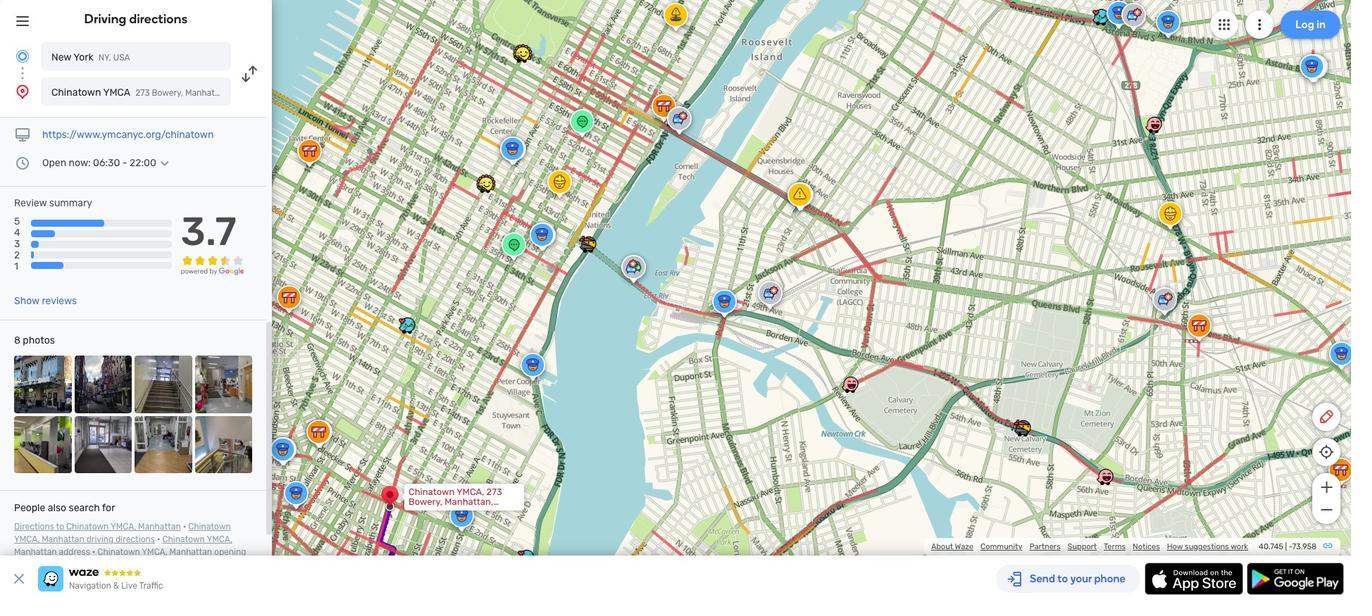 Task type: vqa. For each thing, say whether or not it's contained in the screenshot.
40.745
yes



Task type: locate. For each thing, give the bounding box(es) containing it.
bowery,
[[152, 88, 183, 98], [409, 497, 443, 507]]

manhattan left the opening
[[169, 548, 212, 557]]

1 vertical spatial states
[[439, 507, 467, 517]]

0 horizontal spatial manhattan,
[[185, 88, 230, 98]]

chinatown inside chinatown ymca, manhattan opening hours
[[98, 548, 140, 557]]

states
[[260, 88, 286, 98], [439, 507, 467, 517]]

people
[[14, 502, 45, 514]]

bowery, for ymca,
[[409, 497, 443, 507]]

1 vertical spatial manhattan,
[[445, 497, 493, 507]]

chinatown inside chinatown ymca, 273 bowery, manhattan, united states
[[409, 487, 455, 497]]

partners
[[1030, 543, 1061, 552]]

united
[[232, 88, 258, 98], [409, 507, 437, 517]]

terms link
[[1104, 543, 1126, 552]]

ymca, inside chinatown ymca, manhattan address
[[207, 535, 232, 545]]

1 vertical spatial bowery,
[[409, 497, 443, 507]]

address
[[59, 548, 90, 557]]

zoom out image
[[1318, 502, 1336, 519]]

1
[[14, 261, 18, 273]]

reviews
[[42, 295, 77, 307]]

3.7
[[181, 209, 236, 255]]

manhattan inside chinatown ymca, manhattan opening hours
[[169, 548, 212, 557]]

usa
[[113, 53, 130, 63]]

0 horizontal spatial united
[[232, 88, 258, 98]]

notices link
[[1133, 543, 1160, 552]]

manhattan up chinatown ymca, manhattan address link
[[138, 522, 181, 532]]

states for ymca
[[260, 88, 286, 98]]

clock image
[[14, 155, 31, 172]]

manhattan inside chinatown ymca, manhattan address
[[14, 548, 57, 557]]

navigation
[[69, 581, 111, 591]]

computer image
[[14, 127, 31, 144]]

about waze link
[[931, 543, 974, 552]]

show
[[14, 295, 39, 307]]

ymca, inside chinatown ymca, manhattan driving directions
[[14, 535, 40, 545]]

ymca, inside chinatown ymca, manhattan opening hours
[[142, 548, 167, 557]]

states inside chinatown ymca, 273 bowery, manhattan, united states
[[439, 507, 467, 517]]

chinatown for chinatown ymca, manhattan opening hours
[[98, 548, 140, 557]]

1 horizontal spatial bowery,
[[409, 497, 443, 507]]

1 horizontal spatial 273
[[487, 487, 502, 497]]

22:00
[[130, 157, 156, 169]]

states inside chinatown ymca 273 bowery, manhattan, united states
[[260, 88, 286, 98]]

directions up chinatown ymca, manhattan opening hours in the bottom left of the page
[[116, 535, 155, 545]]

also
[[48, 502, 66, 514]]

1 horizontal spatial manhattan,
[[445, 497, 493, 507]]

manhattan,
[[185, 88, 230, 98], [445, 497, 493, 507]]

273 for ymca,
[[487, 487, 502, 497]]

manhattan
[[138, 522, 181, 532], [42, 535, 84, 545], [14, 548, 57, 557], [169, 548, 212, 557]]

manhattan for chinatown ymca, manhattan address
[[14, 548, 57, 557]]

1 vertical spatial directions
[[116, 535, 155, 545]]

traffic
[[139, 581, 163, 591]]

273 inside chinatown ymca 273 bowery, manhattan, united states
[[135, 88, 150, 98]]

support
[[1068, 543, 1097, 552]]

people also search for
[[14, 502, 115, 514]]

0 horizontal spatial 273
[[135, 88, 150, 98]]

1 vertical spatial united
[[409, 507, 437, 517]]

driving
[[84, 11, 126, 27]]

bowery, inside chinatown ymca 273 bowery, manhattan, united states
[[152, 88, 183, 98]]

manhattan for chinatown ymca, manhattan driving directions
[[42, 535, 84, 545]]

united for ymca
[[232, 88, 258, 98]]

chinatown
[[51, 87, 101, 99], [409, 487, 455, 497], [66, 522, 109, 532], [188, 522, 231, 532], [162, 535, 205, 545], [98, 548, 140, 557]]

273
[[135, 88, 150, 98], [487, 487, 502, 497]]

0 horizontal spatial states
[[260, 88, 286, 98]]

chinatown for chinatown ymca, manhattan driving directions
[[188, 522, 231, 532]]

community link
[[981, 543, 1023, 552]]

1 vertical spatial -
[[1289, 543, 1293, 552]]

0 vertical spatial directions
[[129, 11, 188, 27]]

suggestions
[[1185, 543, 1229, 552]]

chinatown inside chinatown ymca, manhattan driving directions
[[188, 522, 231, 532]]

chinatown ymca, 273 bowery, manhattan, united states
[[409, 487, 502, 517]]

1 vertical spatial 273
[[487, 487, 502, 497]]

0 vertical spatial states
[[260, 88, 286, 98]]

0 vertical spatial 273
[[135, 88, 150, 98]]

image 7 of chinatown ymca, manhattan image
[[135, 416, 192, 474]]

0 horizontal spatial -
[[122, 157, 127, 169]]

image 3 of chinatown ymca, manhattan image
[[135, 356, 192, 413]]

ymca, inside chinatown ymca, 273 bowery, manhattan, united states
[[457, 487, 484, 497]]

0 vertical spatial united
[[232, 88, 258, 98]]

directions right driving
[[129, 11, 188, 27]]

current location image
[[14, 48, 31, 65]]

ymca, for manhattan,
[[457, 487, 484, 497]]

directions to chinatown ymca, manhattan link
[[14, 522, 181, 532]]

chinatown inside chinatown ymca, manhattan address
[[162, 535, 205, 545]]

link image
[[1323, 540, 1334, 552]]

directions
[[129, 11, 188, 27], [116, 535, 155, 545]]

community
[[981, 543, 1023, 552]]

summary
[[49, 197, 92, 209]]

image 1 of chinatown ymca, manhattan image
[[14, 356, 72, 413]]

ymca, for hours
[[142, 548, 167, 557]]

new york ny, usa
[[51, 51, 130, 63]]

manhattan for chinatown ymca, manhattan opening hours
[[169, 548, 212, 557]]

manhattan, inside chinatown ymca, 273 bowery, manhattan, united states
[[445, 497, 493, 507]]

zoom in image
[[1318, 479, 1336, 496]]

273 inside chinatown ymca, 273 bowery, manhattan, united states
[[487, 487, 502, 497]]

1 horizontal spatial -
[[1289, 543, 1293, 552]]

- left 22:00
[[122, 157, 127, 169]]

chinatown ymca, manhattan address link
[[14, 535, 232, 557]]

|
[[1286, 543, 1287, 552]]

- right |
[[1289, 543, 1293, 552]]

0 vertical spatial manhattan,
[[185, 88, 230, 98]]

0 vertical spatial bowery,
[[152, 88, 183, 98]]

https://www.ymcanyc.org/chinatown link
[[42, 129, 214, 141]]

chinatown ymca, manhattan opening hours
[[14, 548, 246, 570]]

manhattan down to
[[42, 535, 84, 545]]

273 for ymca
[[135, 88, 150, 98]]

x image
[[11, 571, 27, 588]]

ymca, for directions
[[14, 535, 40, 545]]

ymca,
[[457, 487, 484, 497], [111, 522, 136, 532], [14, 535, 40, 545], [207, 535, 232, 545], [142, 548, 167, 557]]

for
[[102, 502, 115, 514]]

live
[[121, 581, 137, 591]]

united inside chinatown ymca 273 bowery, manhattan, united states
[[232, 88, 258, 98]]

new
[[51, 51, 71, 63]]

terms
[[1104, 543, 1126, 552]]

1 horizontal spatial united
[[409, 507, 437, 517]]

how suggestions work link
[[1167, 543, 1249, 552]]

manhattan, inside chinatown ymca 273 bowery, manhattan, united states
[[185, 88, 230, 98]]

chevron down image
[[156, 158, 173, 169]]

-
[[122, 157, 127, 169], [1289, 543, 1293, 552]]

0 horizontal spatial bowery,
[[152, 88, 183, 98]]

manhattan up hours
[[14, 548, 57, 557]]

manhattan inside chinatown ymca, manhattan driving directions
[[42, 535, 84, 545]]

about
[[931, 543, 953, 552]]

open now: 06:30 - 22:00
[[42, 157, 156, 169]]

bowery, inside chinatown ymca, 273 bowery, manhattan, united states
[[409, 497, 443, 507]]

united inside chinatown ymca, 273 bowery, manhattan, united states
[[409, 507, 437, 517]]

chinatown for chinatown ymca, manhattan address
[[162, 535, 205, 545]]

1 horizontal spatial states
[[439, 507, 467, 517]]



Task type: describe. For each thing, give the bounding box(es) containing it.
to
[[56, 522, 64, 532]]

chinatown ymca, manhattan driving directions link
[[14, 522, 231, 545]]

show reviews
[[14, 295, 77, 307]]

https://www.ymcanyc.org/chinatown
[[42, 129, 214, 141]]

review
[[14, 197, 47, 209]]

5
[[14, 216, 20, 228]]

search
[[69, 502, 100, 514]]

united for ymca,
[[409, 507, 437, 517]]

driving
[[86, 535, 114, 545]]

driving directions
[[84, 11, 188, 27]]

now:
[[69, 157, 91, 169]]

opening
[[214, 548, 246, 557]]

bowery, for ymca
[[152, 88, 183, 98]]

&
[[113, 581, 119, 591]]

support link
[[1068, 543, 1097, 552]]

5 4 3 2 1
[[14, 216, 20, 273]]

directions to chinatown ymca, manhattan
[[14, 522, 181, 532]]

photos
[[23, 335, 55, 347]]

2
[[14, 250, 20, 262]]

manhattan, for ymca
[[185, 88, 230, 98]]

open
[[42, 157, 66, 169]]

8 photos
[[14, 335, 55, 347]]

chinatown ymca 273 bowery, manhattan, united states
[[51, 87, 286, 99]]

waze
[[955, 543, 974, 552]]

chinatown for chinatown ymca, 273 bowery, manhattan, united states
[[409, 487, 455, 497]]

image 8 of chinatown ymca, manhattan image
[[195, 416, 252, 474]]

73.958
[[1293, 543, 1317, 552]]

manhattan, for ymca,
[[445, 497, 493, 507]]

image 2 of chinatown ymca, manhattan image
[[74, 356, 132, 413]]

partners link
[[1030, 543, 1061, 552]]

notices
[[1133, 543, 1160, 552]]

navigation & live traffic
[[69, 581, 163, 591]]

chinatown for chinatown ymca 273 bowery, manhattan, united states
[[51, 87, 101, 99]]

hours
[[14, 560, 37, 570]]

chinatown ymca, manhattan opening hours link
[[14, 548, 246, 570]]

ymca
[[103, 87, 130, 99]]

review summary
[[14, 197, 92, 209]]

open now: 06:30 - 22:00 button
[[42, 157, 173, 169]]

40.745 | -73.958
[[1259, 543, 1317, 552]]

4
[[14, 227, 20, 239]]

about waze community partners support terms notices how suggestions work
[[931, 543, 1249, 552]]

3
[[14, 238, 20, 250]]

chinatown ymca, manhattan driving directions
[[14, 522, 231, 545]]

location image
[[14, 83, 31, 100]]

ny,
[[98, 53, 111, 63]]

image 4 of chinatown ymca, manhattan image
[[195, 356, 252, 413]]

how
[[1167, 543, 1183, 552]]

06:30
[[93, 157, 120, 169]]

directions
[[14, 522, 54, 532]]

directions inside chinatown ymca, manhattan driving directions
[[116, 535, 155, 545]]

pencil image
[[1318, 409, 1335, 426]]

8
[[14, 335, 20, 347]]

chinatown ymca, manhattan address
[[14, 535, 232, 557]]

0 vertical spatial -
[[122, 157, 127, 169]]

image 6 of chinatown ymca, manhattan image
[[74, 416, 132, 474]]

work
[[1231, 543, 1249, 552]]

40.745
[[1259, 543, 1284, 552]]

york
[[73, 51, 94, 63]]

image 5 of chinatown ymca, manhattan image
[[14, 416, 72, 474]]

states for ymca,
[[439, 507, 467, 517]]



